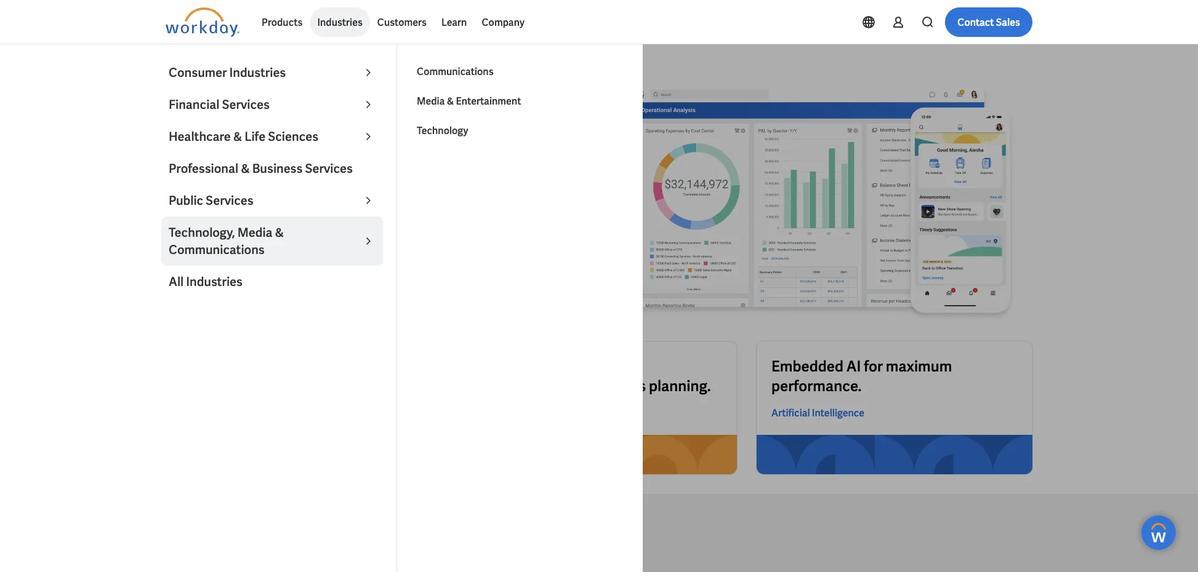 Task type: locate. For each thing, give the bounding box(es) containing it.
maximum
[[886, 357, 953, 376]]

technology
[[417, 124, 468, 137]]

view
[[198, 235, 220, 248]]

go to the homepage image
[[166, 7, 240, 37]]

1 horizontal spatial communications
[[417, 65, 494, 78]]

services for public services
[[206, 193, 254, 209]]

workday
[[216, 200, 264, 216]]

contact
[[958, 16, 995, 29]]

services
[[222, 97, 270, 113], [305, 161, 353, 177], [206, 193, 254, 209]]

entertainment
[[456, 95, 521, 108]]

consumer industries button
[[161, 57, 383, 89]]

embedded ai for maximum performance.
[[772, 357, 953, 396]]

&
[[447, 95, 454, 108], [233, 129, 242, 145], [241, 161, 250, 177], [275, 225, 284, 241]]

0 vertical spatial media
[[417, 95, 445, 108]]

& for business
[[241, 161, 250, 177]]

industries right all
[[186, 274, 243, 290]]

communications inside 'link'
[[417, 65, 494, 78]]

consumer industries
[[169, 65, 286, 81]]

industries
[[318, 16, 363, 29], [229, 65, 286, 81], [186, 274, 243, 290]]

communications
[[417, 65, 494, 78], [169, 242, 265, 258]]

services inside dropdown button
[[206, 193, 254, 209]]

0 horizontal spatial media
[[238, 225, 273, 241]]

see how workday adaptive planning helps you plan company-wide.
[[166, 200, 537, 216]]

1 vertical spatial industries
[[229, 65, 286, 81]]

1 horizontal spatial media
[[417, 95, 445, 108]]

media & entertainment link
[[410, 86, 631, 116]]

technology link
[[410, 116, 631, 145]]

contact sales
[[958, 16, 1021, 29]]

company
[[482, 16, 525, 29]]

1 vertical spatial media
[[238, 225, 273, 241]]

healthcare & life sciences
[[169, 129, 319, 145]]

financial
[[169, 97, 220, 113]]

& inside professional & business services link
[[241, 161, 250, 177]]

performance.
[[772, 377, 862, 396]]

0 horizontal spatial communications
[[169, 242, 265, 258]]

public services button
[[161, 185, 383, 217]]

industries right products
[[318, 16, 363, 29]]

learn button
[[434, 7, 475, 37]]

wide.
[[508, 200, 537, 216]]

industries up financial services dropdown button
[[229, 65, 286, 81]]

move forward faster with collaborative, continuous planning.
[[476, 357, 711, 396]]

technology, media & communications
[[169, 225, 284, 258]]

media & entertainment
[[417, 95, 521, 108]]

2 vertical spatial services
[[206, 193, 254, 209]]

plan
[[166, 148, 225, 186]]

like
[[231, 148, 278, 186]]

0 vertical spatial communications
[[417, 65, 494, 78]]

& down adaptive
[[275, 225, 284, 241]]

industries for consumer industries
[[229, 65, 286, 81]]

& left life
[[233, 129, 242, 145]]

contact sales link
[[946, 7, 1033, 37]]

media
[[417, 95, 445, 108], [238, 225, 273, 241]]

communications inside technology, media & communications
[[169, 242, 265, 258]]

0 vertical spatial services
[[222, 97, 270, 113]]

2 vertical spatial industries
[[186, 274, 243, 290]]

professional & business services
[[169, 161, 353, 177]]

technology,
[[169, 225, 235, 241]]

& inside healthcare & life sciences dropdown button
[[233, 129, 242, 145]]

all industries link
[[161, 266, 383, 298]]

technology, media & communications button
[[161, 217, 383, 266]]

all
[[169, 274, 184, 290]]

services up healthcare & life sciences
[[222, 97, 270, 113]]

before.
[[365, 148, 459, 186]]

artificial intelligence link
[[772, 406, 865, 421]]

public
[[169, 193, 203, 209]]

plan
[[426, 200, 450, 216]]

media up technology in the left top of the page
[[417, 95, 445, 108]]

sales
[[997, 16, 1021, 29]]

media down workday
[[238, 225, 273, 241]]

services up planning
[[305, 161, 353, 177]]

sciences
[[268, 129, 319, 145]]

services inside dropdown button
[[222, 97, 270, 113]]

collaborative,
[[476, 377, 567, 396]]

& inside media & entertainment link
[[447, 95, 454, 108]]

& up technology in the left top of the page
[[447, 95, 454, 108]]

(3:59)
[[250, 235, 276, 248]]

1 vertical spatial communications
[[169, 242, 265, 258]]

forward
[[517, 357, 569, 376]]

never
[[284, 148, 359, 186]]

company button
[[475, 7, 532, 37]]

services up view demo (3:59) link
[[206, 193, 254, 209]]

professional
[[169, 161, 239, 177]]

consumer
[[169, 65, 227, 81]]

how
[[189, 200, 213, 216]]

financial services button
[[161, 89, 383, 121]]

artificial
[[772, 407, 811, 420]]

see
[[166, 200, 187, 216]]

for
[[864, 357, 884, 376]]

& down healthcare & life sciences
[[241, 161, 250, 177]]

view demo (3:59) link
[[166, 226, 288, 256]]

artificial intelligence
[[772, 407, 865, 420]]



Task type: describe. For each thing, give the bounding box(es) containing it.
customers button
[[370, 7, 434, 37]]

healthcare
[[169, 129, 231, 145]]

adaptive
[[266, 200, 316, 216]]

learn
[[442, 16, 467, 29]]

public services
[[169, 193, 254, 209]]

services for financial services
[[222, 97, 270, 113]]

planning
[[319, 200, 368, 216]]

products
[[262, 16, 303, 29]]

desktop view of financial management operational analysis dashboard showing operating expenses by cost center and mobile view of human capital management home screen showing suggested tasks and announcements. image
[[609, 84, 1033, 322]]

customers
[[378, 16, 427, 29]]

business
[[252, 161, 303, 177]]

financial services
[[169, 97, 270, 113]]

embedded
[[772, 357, 844, 376]]

& for life
[[233, 129, 242, 145]]

faster
[[572, 357, 611, 376]]

view demo (3:59)
[[198, 235, 276, 248]]

you
[[403, 200, 423, 216]]

planning.
[[649, 377, 711, 396]]

all industries
[[169, 274, 243, 290]]

move
[[476, 357, 514, 376]]

products button
[[254, 7, 310, 37]]

demo
[[222, 235, 248, 248]]

1 vertical spatial services
[[305, 161, 353, 177]]

industries for all industries
[[186, 274, 243, 290]]

& for entertainment
[[447, 95, 454, 108]]

continuous
[[570, 377, 646, 396]]

healthcare & life sciences button
[[161, 121, 383, 153]]

intelligence
[[813, 407, 865, 420]]

communications link
[[410, 57, 631, 86]]

life
[[245, 129, 266, 145]]

with
[[614, 357, 644, 376]]

media inside technology, media & communications
[[238, 225, 273, 241]]

helps
[[370, 200, 401, 216]]

industries button
[[310, 7, 370, 37]]

plan like never before.
[[166, 148, 459, 186]]

ai
[[847, 357, 862, 376]]

company-
[[453, 200, 508, 216]]

professional & business services link
[[161, 153, 383, 185]]

0 vertical spatial industries
[[318, 16, 363, 29]]

& inside technology, media & communications
[[275, 225, 284, 241]]



Task type: vqa. For each thing, say whether or not it's contained in the screenshot.
the bottommost Communications
yes



